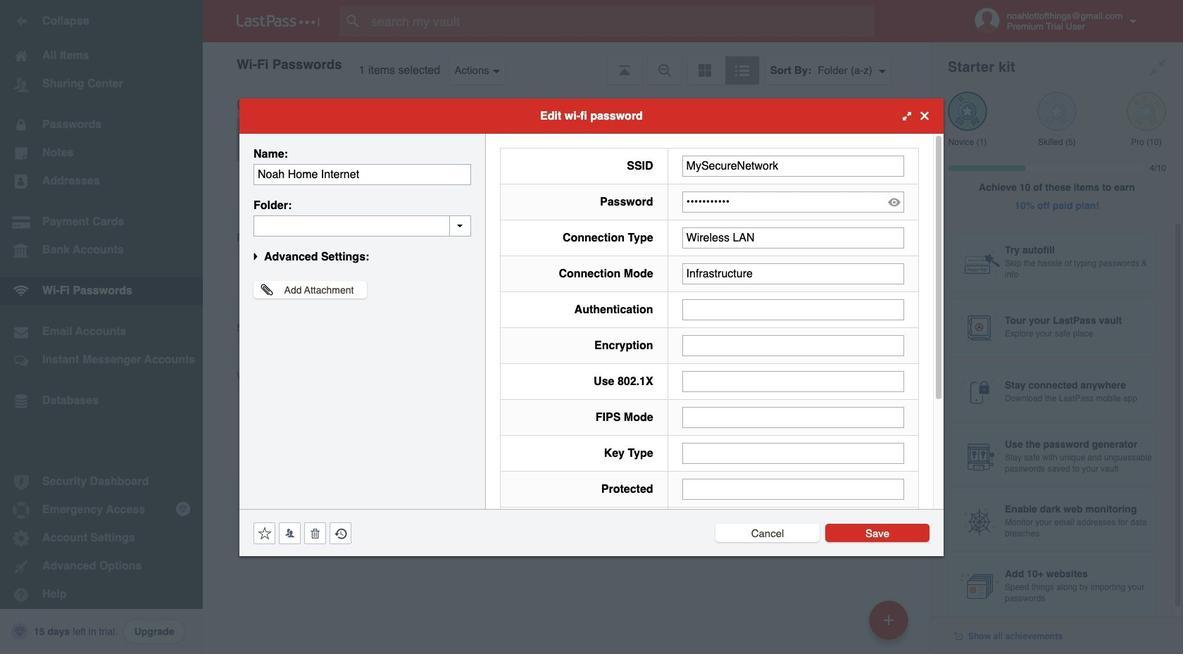 Task type: describe. For each thing, give the bounding box(es) containing it.
search my vault text field
[[340, 6, 903, 37]]

new item navigation
[[864, 597, 917, 655]]

lastpass image
[[237, 15, 320, 27]]

vault options navigation
[[203, 42, 931, 85]]



Task type: locate. For each thing, give the bounding box(es) containing it.
Search search field
[[340, 6, 903, 37]]

main navigation navigation
[[0, 0, 203, 655]]

None password field
[[682, 191, 905, 212]]

new item image
[[884, 615, 894, 625]]

None text field
[[682, 155, 905, 176], [254, 164, 471, 185], [254, 215, 471, 236], [682, 299, 905, 320], [682, 443, 905, 464], [682, 479, 905, 500], [682, 155, 905, 176], [254, 164, 471, 185], [254, 215, 471, 236], [682, 299, 905, 320], [682, 443, 905, 464], [682, 479, 905, 500]]

dialog
[[240, 98, 944, 646]]

None text field
[[682, 227, 905, 248], [682, 263, 905, 284], [682, 335, 905, 356], [682, 371, 905, 392], [682, 407, 905, 428], [682, 227, 905, 248], [682, 263, 905, 284], [682, 335, 905, 356], [682, 371, 905, 392], [682, 407, 905, 428]]



Task type: vqa. For each thing, say whether or not it's contained in the screenshot.
Main content main content
no



